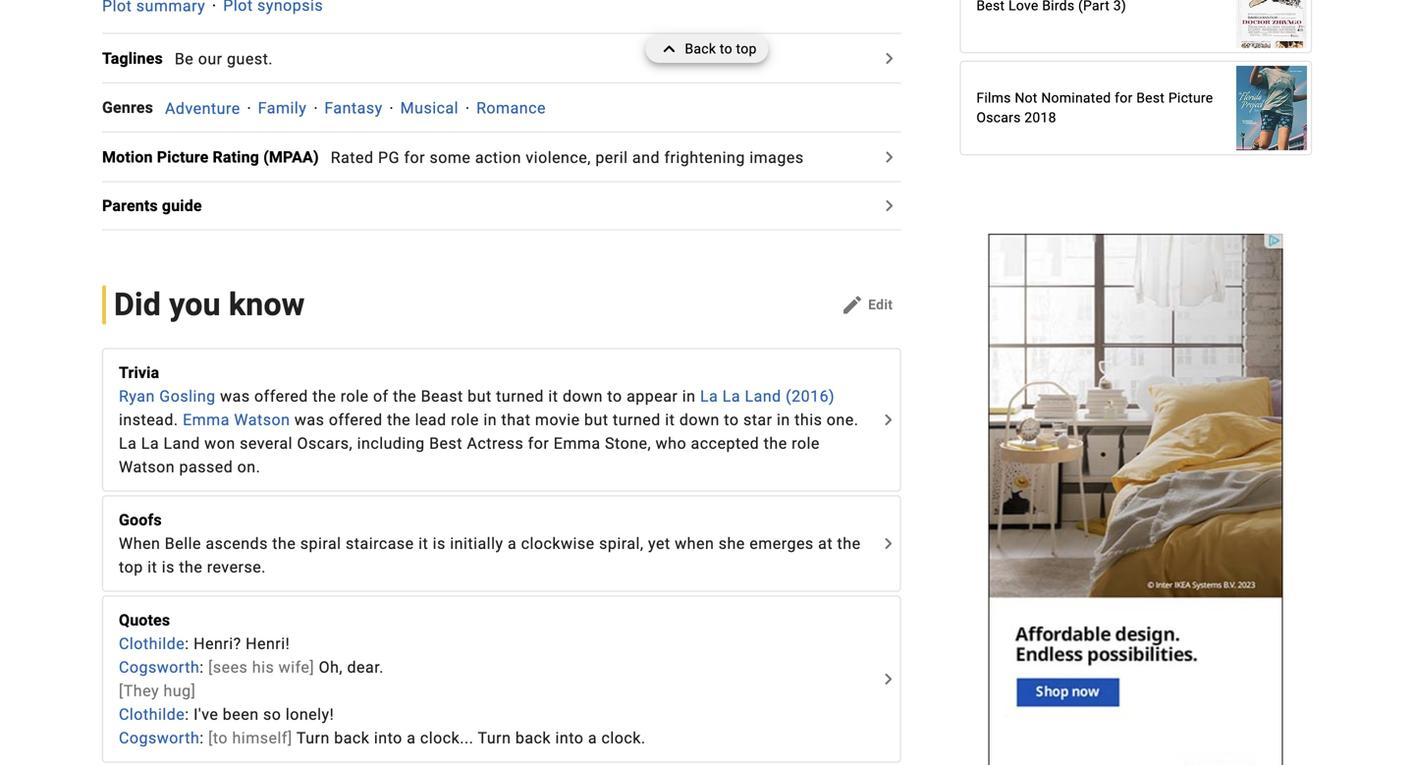 Task type: locate. For each thing, give the bounding box(es) containing it.
0 horizontal spatial in
[[484, 411, 497, 429]]

role down beast
[[451, 411, 479, 429]]

0 vertical spatial down
[[563, 387, 603, 406]]

the right of
[[393, 387, 417, 406]]

role down this
[[792, 434, 820, 453]]

1 turn from the left
[[297, 729, 330, 748]]

land
[[745, 387, 782, 406], [164, 434, 200, 453]]

turned inside ryan gosling was offered the role of the beast but turned it down to appear in la la land (2016) instead. emma watson
[[496, 387, 544, 406]]

emma inside ryan gosling was offered the role of the beast but turned it down to appear in la la land (2016) instead. emma watson
[[183, 411, 230, 429]]

0 vertical spatial picture
[[1169, 90, 1214, 106]]

1 horizontal spatial down
[[680, 411, 720, 429]]

turned up stone,
[[613, 411, 661, 429]]

1 horizontal spatial role
[[451, 411, 479, 429]]

2 clothilde button from the top
[[119, 703, 185, 726]]

was
[[220, 387, 250, 406], [295, 411, 325, 429]]

a left clock...
[[407, 729, 416, 748]]

1 vertical spatial best
[[429, 434, 463, 453]]

0 vertical spatial but
[[468, 387, 492, 406]]

offered
[[254, 387, 308, 406], [329, 411, 383, 429]]

1 horizontal spatial picture
[[1169, 90, 1214, 106]]

0 vertical spatial was
[[220, 387, 250, 406]]

emma
[[183, 411, 230, 429], [554, 434, 601, 453]]

1 horizontal spatial watson
[[234, 411, 290, 429]]

land up passed
[[164, 434, 200, 453]]

(mpaa)
[[263, 148, 319, 166]]

expand less image
[[658, 35, 685, 63]]

0 vertical spatial clothilde button
[[119, 632, 185, 656]]

back right clock...
[[516, 729, 551, 748]]

ryan gosling link
[[119, 387, 216, 406]]

edit button
[[833, 289, 901, 321]]

1 vertical spatial offered
[[329, 411, 383, 429]]

0 vertical spatial role
[[341, 387, 369, 406]]

henri!
[[246, 635, 290, 653]]

0 horizontal spatial turn
[[297, 729, 330, 748]]

2 cogsworth button from the top
[[119, 726, 200, 750]]

1 into from the left
[[374, 729, 403, 748]]

down
[[563, 387, 603, 406], [680, 411, 720, 429]]

several
[[240, 434, 293, 453]]

1 horizontal spatial but
[[584, 411, 609, 429]]

passed
[[179, 458, 233, 476]]

in inside ryan gosling was offered the role of the beast but turned it down to appear in la la land (2016) instead. emma watson
[[683, 387, 696, 406]]

parents guide: see all image
[[878, 194, 901, 218]]

in left this
[[777, 411, 790, 429]]

was offered the lead role in that movie but turned it down to star in this one. la la land won several oscars, including best actress for emma stone, who accepted the role watson passed on.
[[119, 411, 859, 476]]

for
[[1115, 90, 1133, 106], [404, 148, 425, 167], [528, 434, 549, 453]]

for right pg
[[404, 148, 425, 167]]

0 vertical spatial cogsworth
[[119, 658, 200, 677]]

for right the nominated
[[1115, 90, 1133, 106]]

for inside the was offered the lead role in that movie but turned it down to star in this one. la la land won several oscars, including best actress for emma stone, who accepted the role watson passed on.
[[528, 434, 549, 453]]

henri?
[[194, 635, 241, 653]]

clothilde button
[[119, 632, 185, 656], [119, 703, 185, 726]]

is
[[433, 534, 446, 553], [162, 558, 175, 577]]

it inside the was offered the lead role in that movie but turned it down to star in this one. la la land won several oscars, including best actress for emma stone, who accepted the role watson passed on.
[[665, 411, 675, 429]]

best down lead
[[429, 434, 463, 453]]

spiral
[[300, 534, 341, 553]]

is left initially
[[433, 534, 446, 553]]

1 see more image from the top
[[877, 408, 900, 432]]

clothilde button down [they
[[119, 703, 185, 726]]

but inside ryan gosling was offered the role of the beast but turned it down to appear in la la land (2016) instead. emma watson
[[468, 387, 492, 406]]

offered down of
[[329, 411, 383, 429]]

0 horizontal spatial is
[[162, 558, 175, 577]]

in
[[683, 387, 696, 406], [484, 411, 497, 429], [777, 411, 790, 429]]

but right movie
[[584, 411, 609, 429]]

role inside ryan gosling was offered the role of the beast but turned it down to appear in la la land (2016) instead. emma watson
[[341, 387, 369, 406]]

1 horizontal spatial was
[[295, 411, 325, 429]]

motion picture rating (mpaa)
[[102, 148, 319, 166]]

0 vertical spatial for
[[1115, 90, 1133, 106]]

see more image right at
[[877, 532, 900, 556]]

0 vertical spatial top
[[736, 41, 757, 57]]

see more image
[[877, 408, 900, 432], [877, 532, 900, 556]]

certificate: see all image
[[878, 145, 901, 169]]

top right back
[[736, 41, 757, 57]]

picture left brooklynn prince in the florida project (2017) image
[[1169, 90, 1214, 106]]

down inside ryan gosling was offered the role of the beast but turned it down to appear in la la land (2016) instead. emma watson
[[563, 387, 603, 406]]

2 see more image from the top
[[877, 532, 900, 556]]

0 vertical spatial emma
[[183, 411, 230, 429]]

0 horizontal spatial offered
[[254, 387, 308, 406]]

0 horizontal spatial watson
[[119, 458, 175, 476]]

[sees
[[208, 658, 248, 677]]

1 cogsworth button from the top
[[119, 656, 200, 679]]

1 horizontal spatial emma
[[554, 434, 601, 453]]

nominated
[[1042, 90, 1111, 106]]

clothilde button for : i've been so lonely!
[[119, 703, 185, 726]]

edit
[[868, 296, 893, 313]]

0 horizontal spatial was
[[220, 387, 250, 406]]

ryan
[[119, 387, 155, 406]]

it
[[549, 387, 558, 406], [665, 411, 675, 429], [419, 534, 429, 553], [147, 558, 157, 577]]

geraldine chaplin, julie christie, and omar sharif in doctor zhivago (1965) image
[[1237, 0, 1307, 58]]

1 vertical spatial see more image
[[877, 532, 900, 556]]

genres
[[102, 98, 153, 117]]

back
[[334, 729, 370, 748], [516, 729, 551, 748]]

quotes clothilde : henri? henri! cogsworth : [sees his wife] oh, dear. [they hug] clothilde : i've been so lonely! cogsworth : [to himself] turn back into a clock... turn back into a clock.
[[119, 611, 646, 748]]

1 vertical spatial cogsworth
[[119, 729, 200, 748]]

see more image
[[877, 667, 900, 691]]

was up the emma watson "link"
[[220, 387, 250, 406]]

best inside the was offered the lead role in that movie but turned it down to star in this one. la la land won several oscars, including best actress for emma stone, who accepted the role watson passed on.
[[429, 434, 463, 453]]

when
[[675, 534, 714, 553]]

0 horizontal spatial but
[[468, 387, 492, 406]]

1 horizontal spatial offered
[[329, 411, 383, 429]]

into left clock...
[[374, 729, 403, 748]]

best right the nominated
[[1137, 90, 1165, 106]]

cogsworth
[[119, 658, 200, 677], [119, 729, 200, 748]]

the up including
[[387, 411, 411, 429]]

1 clothilde from the top
[[119, 635, 185, 653]]

1 horizontal spatial best
[[1137, 90, 1165, 106]]

0 horizontal spatial picture
[[157, 148, 209, 166]]

picture inside films not nominated for best picture oscars 2018
[[1169, 90, 1214, 106]]

clothilde button down quotes
[[119, 632, 185, 656]]

0 vertical spatial best
[[1137, 90, 1165, 106]]

it up who in the bottom of the page
[[665, 411, 675, 429]]

turn down lonely!
[[297, 729, 330, 748]]

did you know
[[114, 286, 305, 323]]

pg
[[378, 148, 400, 167]]

1 horizontal spatial land
[[745, 387, 782, 406]]

cogsworth button down [they
[[119, 726, 200, 750]]

for down movie
[[528, 434, 549, 453]]

top
[[736, 41, 757, 57], [119, 558, 143, 577]]

clothilde down [they
[[119, 705, 185, 724]]

to left appear
[[607, 387, 622, 406]]

was up oscars,
[[295, 411, 325, 429]]

cogsworth up [they
[[119, 658, 200, 677]]

images
[[750, 148, 804, 167]]

clockwise
[[521, 534, 595, 553]]

top down when
[[119, 558, 143, 577]]

know
[[229, 286, 305, 323]]

0 horizontal spatial role
[[341, 387, 369, 406]]

1 vertical spatial clothilde button
[[119, 703, 185, 726]]

the down star in the bottom right of the page
[[764, 434, 787, 453]]

the
[[313, 387, 336, 406], [393, 387, 417, 406], [387, 411, 411, 429], [764, 434, 787, 453], [272, 534, 296, 553], [837, 534, 861, 553], [179, 558, 203, 577]]

rating
[[213, 148, 259, 166]]

1 vertical spatial but
[[584, 411, 609, 429]]

1 vertical spatial is
[[162, 558, 175, 577]]

turn right clock...
[[478, 729, 511, 748]]

1 horizontal spatial turned
[[613, 411, 661, 429]]

2018
[[1025, 109, 1057, 126]]

1 horizontal spatial turn
[[478, 729, 511, 748]]

it right staircase
[[419, 534, 429, 553]]

1 clothilde button from the top
[[119, 632, 185, 656]]

but
[[468, 387, 492, 406], [584, 411, 609, 429]]

a
[[508, 534, 517, 553], [407, 729, 416, 748], [588, 729, 597, 748]]

1 horizontal spatial back
[[516, 729, 551, 748]]

clothilde down quotes
[[119, 635, 185, 653]]

0 vertical spatial land
[[745, 387, 782, 406]]

cogsworth button up [they
[[119, 656, 200, 679]]

2 vertical spatial to
[[724, 411, 739, 429]]

role left of
[[341, 387, 369, 406]]

0 horizontal spatial land
[[164, 434, 200, 453]]

0 vertical spatial to
[[720, 41, 733, 57]]

into left clock.
[[555, 729, 584, 748]]

0 vertical spatial turned
[[496, 387, 544, 406]]

0 horizontal spatial emma
[[183, 411, 230, 429]]

0 horizontal spatial a
[[407, 729, 416, 748]]

watson up several
[[234, 411, 290, 429]]

quotes button
[[119, 609, 875, 632]]

see more image for trivia
[[877, 408, 900, 432]]

be our guest.
[[175, 50, 273, 68]]

emma up 'won'
[[183, 411, 230, 429]]

1 vertical spatial turned
[[613, 411, 661, 429]]

emma down movie
[[554, 434, 601, 453]]

instead.
[[119, 411, 178, 429]]

1 horizontal spatial a
[[508, 534, 517, 553]]

down up accepted
[[680, 411, 720, 429]]

2 horizontal spatial a
[[588, 729, 597, 748]]

back
[[685, 41, 716, 57]]

0 vertical spatial watson
[[234, 411, 290, 429]]

cogsworth button
[[119, 656, 200, 679], [119, 726, 200, 750]]

a left clock.
[[588, 729, 597, 748]]

to right back
[[720, 41, 733, 57]]

in right appear
[[683, 387, 696, 406]]

1 horizontal spatial into
[[555, 729, 584, 748]]

0 vertical spatial is
[[433, 534, 446, 553]]

so
[[263, 705, 281, 724]]

0 vertical spatial clothilde
[[119, 635, 185, 653]]

1 back from the left
[[334, 729, 370, 748]]

top inside button
[[736, 41, 757, 57]]

picture inside button
[[157, 148, 209, 166]]

clothilde
[[119, 635, 185, 653], [119, 705, 185, 724]]

musical
[[400, 99, 459, 118]]

cogsworth button for [sees his wife]
[[119, 656, 200, 679]]

0 horizontal spatial turned
[[496, 387, 544, 406]]

1 vertical spatial clothilde
[[119, 705, 185, 724]]

1 vertical spatial picture
[[157, 148, 209, 166]]

0 horizontal spatial down
[[563, 387, 603, 406]]

a down goofs button on the bottom
[[508, 534, 517, 553]]

of
[[373, 387, 389, 406]]

: left henri?
[[185, 635, 189, 653]]

i've
[[194, 705, 218, 724]]

2 vertical spatial for
[[528, 434, 549, 453]]

1 vertical spatial was
[[295, 411, 325, 429]]

the down belle
[[179, 558, 203, 577]]

0 horizontal spatial back
[[334, 729, 370, 748]]

some
[[430, 148, 471, 167]]

watson down instead.
[[119, 458, 175, 476]]

0 horizontal spatial for
[[404, 148, 425, 167]]

it down when
[[147, 558, 157, 577]]

cogsworth down [they
[[119, 729, 200, 748]]

down up movie
[[563, 387, 603, 406]]

1 vertical spatial top
[[119, 558, 143, 577]]

parents guide
[[102, 196, 202, 215]]

romance button
[[476, 99, 546, 118]]

0 horizontal spatial best
[[429, 434, 463, 453]]

was inside ryan gosling was offered the role of the beast but turned it down to appear in la la land (2016) instead. emma watson
[[220, 387, 250, 406]]

1 vertical spatial cogsworth button
[[119, 726, 200, 750]]

1 vertical spatial watson
[[119, 458, 175, 476]]

wife]
[[279, 658, 314, 677]]

1 vertical spatial land
[[164, 434, 200, 453]]

it up movie
[[549, 387, 558, 406]]

0 horizontal spatial into
[[374, 729, 403, 748]]

fantasy button
[[324, 99, 383, 118]]

our
[[198, 50, 223, 68]]

1 vertical spatial down
[[680, 411, 720, 429]]

dear.
[[347, 658, 384, 677]]

clothilde button for : henri? henri!
[[119, 632, 185, 656]]

but down trivia button
[[468, 387, 492, 406]]

parents guide button
[[102, 194, 214, 218]]

films not nominated for best picture oscars 2018
[[977, 90, 1214, 126]]

stone,
[[605, 434, 651, 453]]

turned
[[496, 387, 544, 406], [613, 411, 661, 429]]

0 horizontal spatial top
[[119, 558, 143, 577]]

in up actress
[[484, 411, 497, 429]]

musical button
[[400, 99, 459, 118]]

0 vertical spatial see more image
[[877, 408, 900, 432]]

2 vertical spatial role
[[792, 434, 820, 453]]

1 vertical spatial role
[[451, 411, 479, 429]]

1 cogsworth from the top
[[119, 658, 200, 677]]

back down dear.
[[334, 729, 370, 748]]

offered up several
[[254, 387, 308, 406]]

is down belle
[[162, 558, 175, 577]]

taglines button
[[102, 46, 175, 70]]

2 horizontal spatial for
[[1115, 90, 1133, 106]]

0 vertical spatial offered
[[254, 387, 308, 406]]

1 horizontal spatial top
[[736, 41, 757, 57]]

1 horizontal spatial in
[[683, 387, 696, 406]]

to up accepted
[[724, 411, 739, 429]]

1 horizontal spatial for
[[528, 434, 549, 453]]

0 vertical spatial cogsworth button
[[119, 656, 200, 679]]

1 vertical spatial emma
[[554, 434, 601, 453]]

see more image right one.
[[877, 408, 900, 432]]

offered inside ryan gosling was offered the role of the beast but turned it down to appear in la la land (2016) instead. emma watson
[[254, 387, 308, 406]]

best
[[1137, 90, 1165, 106], [429, 434, 463, 453]]

picture up guide
[[157, 148, 209, 166]]

the up oscars,
[[313, 387, 336, 406]]

not
[[1015, 90, 1038, 106]]

she
[[719, 534, 745, 553]]

land up star in the bottom right of the page
[[745, 387, 782, 406]]

1 vertical spatial to
[[607, 387, 622, 406]]

turned up that
[[496, 387, 544, 406]]

it inside ryan gosling was offered the role of the beast but turned it down to appear in la la land (2016) instead. emma watson
[[549, 387, 558, 406]]

clock...
[[420, 729, 474, 748]]



Task type: describe. For each thing, give the bounding box(es) containing it.
la la land (2016) link
[[700, 387, 835, 406]]

cogsworth button for [to himself]
[[119, 726, 200, 750]]

taglines: see all image
[[878, 46, 901, 70]]

motion picture rating (mpaa) button
[[102, 145, 331, 169]]

rated pg for some action violence, peril and frightening images
[[331, 148, 804, 167]]

one.
[[827, 411, 859, 429]]

initially
[[450, 534, 503, 553]]

turned inside the was offered the lead role in that movie but turned it down to star in this one. la la land won several oscars, including best actress for emma stone, who accepted the role watson passed on.
[[613, 411, 661, 429]]

guide
[[162, 196, 202, 215]]

to inside button
[[720, 41, 733, 57]]

violence,
[[526, 148, 591, 167]]

rated
[[331, 148, 374, 167]]

offered inside the was offered the lead role in that movie but turned it down to star in this one. la la land won several oscars, including best actress for emma stone, who accepted the role watson passed on.
[[329, 411, 383, 429]]

goofs button
[[119, 508, 875, 532]]

and
[[633, 148, 660, 167]]

who
[[656, 434, 687, 453]]

best inside films not nominated for best picture oscars 2018
[[1137, 90, 1165, 106]]

family
[[258, 99, 307, 118]]

the left the spiral at the left
[[272, 534, 296, 553]]

emma inside the was offered the lead role in that movie but turned it down to star in this one. la la land won several oscars, including best actress for emma stone, who accepted the role watson passed on.
[[554, 434, 601, 453]]

spiral,
[[599, 534, 644, 553]]

did
[[114, 286, 161, 323]]

the right at
[[837, 534, 861, 553]]

top inside goofs when belle ascends the spiral staircase it is initially a clockwise spiral, yet when she emerges at the top it is the reverse.
[[119, 558, 143, 577]]

2 cogsworth from the top
[[119, 729, 200, 748]]

2 turn from the left
[[478, 729, 511, 748]]

when
[[119, 534, 160, 553]]

staircase
[[346, 534, 414, 553]]

yet
[[648, 534, 671, 553]]

frightening
[[664, 148, 745, 167]]

oh,
[[319, 658, 343, 677]]

: left [to
[[200, 729, 204, 748]]

quotes
[[119, 611, 170, 630]]

star
[[744, 411, 773, 429]]

2 horizontal spatial role
[[792, 434, 820, 453]]

this
[[795, 411, 823, 429]]

films not nominated for best picture oscars 2018 link
[[961, 56, 1311, 160]]

1 vertical spatial for
[[404, 148, 425, 167]]

ryan gosling was offered the role of the beast but turned it down to appear in la la land (2016) instead. emma watson
[[119, 387, 835, 429]]

including
[[357, 434, 425, 453]]

oscars
[[977, 109, 1021, 126]]

2 back from the left
[[516, 729, 551, 748]]

be
[[175, 50, 194, 68]]

: left i've
[[185, 705, 189, 724]]

you
[[169, 286, 221, 323]]

see more image for goofs
[[877, 532, 900, 556]]

trivia button
[[119, 361, 875, 385]]

but inside the was offered the lead role in that movie but turned it down to star in this one. la la land won several oscars, including best actress for emma stone, who accepted the role watson passed on.
[[584, 411, 609, 429]]

ascends
[[206, 534, 268, 553]]

clock.
[[602, 729, 646, 748]]

2 into from the left
[[555, 729, 584, 748]]

was inside the was offered the lead role in that movie but turned it down to star in this one. la la land won several oscars, including best actress for emma stone, who accepted the role watson passed on.
[[295, 411, 325, 429]]

himself]
[[232, 729, 292, 748]]

[to
[[208, 729, 228, 748]]

down inside the was offered the lead role in that movie but turned it down to star in this one. la la land won several oscars, including best actress for emma stone, who accepted the role watson passed on.
[[680, 411, 720, 429]]

watson inside the was offered the lead role in that movie but turned it down to star in this one. la la land won several oscars, including best actress for emma stone, who accepted the role watson passed on.
[[119, 458, 175, 476]]

parents
[[102, 196, 158, 215]]

trivia
[[119, 363, 159, 382]]

goofs when belle ascends the spiral staircase it is initially a clockwise spiral, yet when she emerges at the top it is the reverse.
[[119, 511, 861, 577]]

reverse.
[[207, 558, 266, 577]]

lonely!
[[286, 705, 334, 724]]

belle
[[165, 534, 201, 553]]

movie
[[535, 411, 580, 429]]

family button
[[258, 99, 307, 118]]

films
[[977, 90, 1011, 106]]

for inside films not nominated for best picture oscars 2018
[[1115, 90, 1133, 106]]

accepted
[[691, 434, 760, 453]]

action
[[475, 148, 522, 167]]

goofs
[[119, 511, 162, 529]]

fantasy
[[324, 99, 383, 118]]

: left [sees
[[200, 658, 204, 677]]

appear
[[627, 387, 678, 406]]

a inside goofs when belle ascends the spiral staircase it is initially a clockwise spiral, yet when she emerges at the top it is the reverse.
[[508, 534, 517, 553]]

advertisement region
[[989, 234, 1284, 765]]

watson inside ryan gosling was offered the role of the beast but turned it down to appear in la la land (2016) instead. emma watson
[[234, 411, 290, 429]]

actress
[[467, 434, 524, 453]]

edit image
[[841, 293, 865, 317]]

(2016)
[[786, 387, 835, 406]]

to inside the was offered the lead role in that movie but turned it down to star in this one. la la land won several oscars, including best actress for emma stone, who accepted the role watson passed on.
[[724, 411, 739, 429]]

1 horizontal spatial is
[[433, 534, 446, 553]]

at
[[818, 534, 833, 553]]

land inside ryan gosling was offered the role of the beast but turned it down to appear in la la land (2016) instead. emma watson
[[745, 387, 782, 406]]

his
[[252, 658, 274, 677]]

hug]
[[164, 682, 196, 700]]

peril
[[596, 148, 628, 167]]

motion
[[102, 148, 153, 166]]

beast
[[421, 387, 463, 406]]

lead
[[415, 411, 447, 429]]

brooklynn prince in the florida project (2017) image
[[1237, 56, 1307, 160]]

oscars,
[[297, 434, 353, 453]]

emerges
[[750, 534, 814, 553]]

[they
[[119, 682, 159, 700]]

won
[[204, 434, 235, 453]]

back to top button
[[646, 35, 769, 63]]

to inside ryan gosling was offered the role of the beast but turned it down to appear in la la land (2016) instead. emma watson
[[607, 387, 622, 406]]

2 clothilde from the top
[[119, 705, 185, 724]]

on.
[[237, 458, 261, 476]]

land inside the was offered the lead role in that movie but turned it down to star in this one. la la land won several oscars, including best actress for emma stone, who accepted the role watson passed on.
[[164, 434, 200, 453]]

2 horizontal spatial in
[[777, 411, 790, 429]]

that
[[501, 411, 531, 429]]

romance
[[476, 99, 546, 118]]



Task type: vqa. For each thing, say whether or not it's contained in the screenshot.
Cast & crew BUTTON
no



